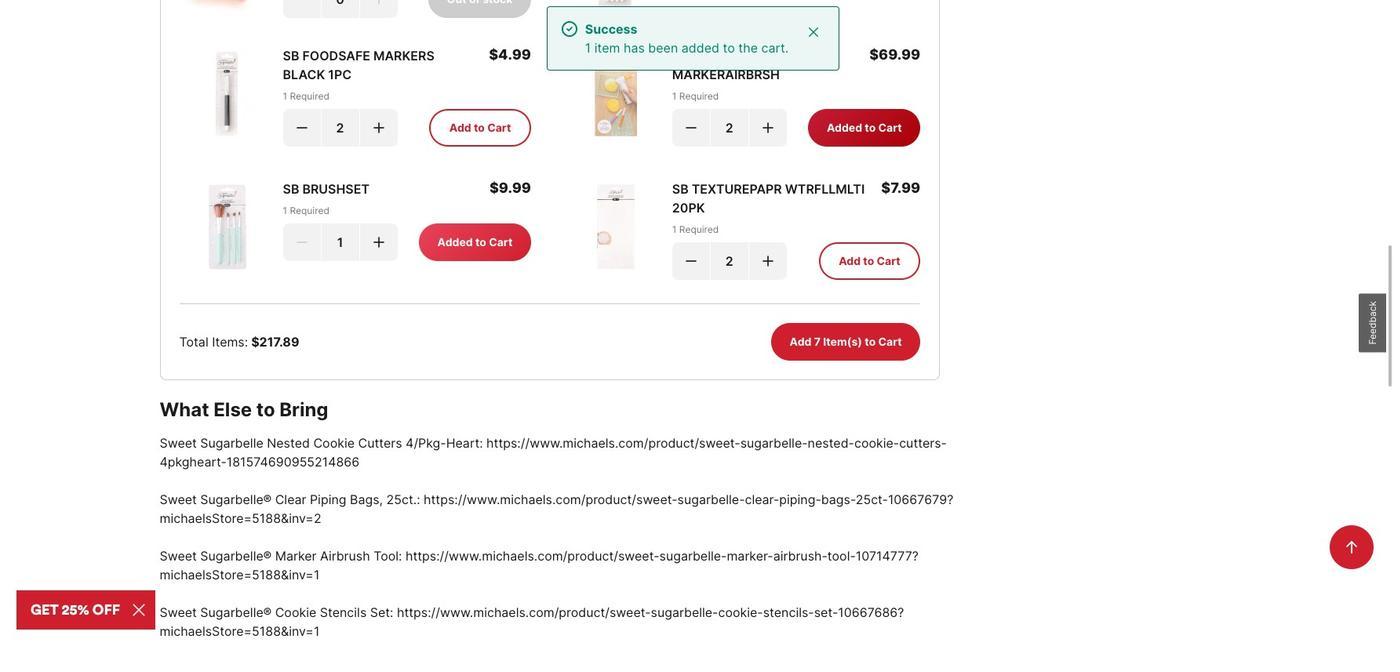 Task type: locate. For each thing, give the bounding box(es) containing it.
button to decrement counter for number stepper image down black
[[294, 120, 310, 136]]

sb tool foodsafe markerairbrsh image
[[569, 46, 663, 140]]

7
[[814, 335, 821, 349]]

stencils
[[320, 605, 367, 620]]

foodsafe inside sb foodsafe markers black 1pc 1 required
[[302, 48, 370, 63]]

$7.99
[[881, 179, 921, 196]]

tabler image
[[560, 20, 579, 38]]

0 vertical spatial sugarbelle®
[[200, 492, 272, 507]]

michaelsstore=5188&inv=2
[[160, 511, 321, 526]]

0 horizontal spatial add
[[449, 121, 471, 134]]

1 left item
[[585, 40, 591, 56]]

button to decrement counter for number stepper image for $4.99
[[294, 120, 310, 136]]

1 vertical spatial cookie-
[[718, 605, 763, 620]]

sb left tool
[[672, 48, 689, 63]]

add for $4.99
[[449, 121, 471, 134]]

cart down '$7.99' on the top of page
[[877, 254, 901, 268]]

cookie
[[313, 435, 355, 451], [275, 605, 316, 620]]

3 sugarbelle® from the top
[[200, 605, 272, 620]]

number stepper text field down 1pc
[[321, 109, 359, 147]]

0 horizontal spatial cookie-
[[718, 605, 763, 620]]

foodsafe up "markerairbrsh"
[[729, 48, 797, 63]]

0 vertical spatial number stepper text field
[[711, 109, 748, 147]]

$217.89
[[251, 334, 299, 350]]

added to cart button for $69.99
[[809, 109, 921, 147]]

to
[[723, 40, 735, 56], [474, 121, 485, 134], [865, 121, 876, 134], [475, 236, 486, 249], [863, 254, 874, 268], [865, 335, 876, 349], [256, 398, 275, 421]]

item(s)
[[823, 335, 862, 349]]

cart up '$7.99' on the top of page
[[878, 121, 902, 134]]

add
[[449, 121, 471, 134], [839, 254, 861, 268], [790, 335, 812, 349]]

1 sugarbelle® from the top
[[200, 492, 272, 507]]

1 horizontal spatial button to decrement counter for number stepper image
[[683, 120, 699, 136]]

1 inside sb foodsafe markers black 1pc 1 required
[[283, 90, 287, 102]]

1 foodsafe from the left
[[302, 48, 370, 63]]

sb foodsafe markers black 1pc 1 required
[[283, 48, 438, 102]]

2 horizontal spatial add
[[839, 254, 861, 268]]

foodsafe up 1pc
[[302, 48, 370, 63]]

sb texturepapr wtrfllmlti 20pk 1 required
[[672, 181, 868, 235]]

sb inside sb foodsafe markers black 1pc 1 required
[[283, 48, 299, 63]]

button to decrement counter for number stepper image down "markerairbrsh"
[[683, 120, 699, 136]]

0 horizontal spatial foodsafe
[[302, 48, 370, 63]]

added to cart button for $9.99
[[419, 223, 531, 261]]

1 horizontal spatial foodsafe
[[729, 48, 797, 63]]

total
[[179, 334, 208, 350]]

2 vertical spatial sugarbelle®
[[200, 605, 272, 620]]

sb inside sb brushset 1 required
[[283, 181, 299, 197]]

number stepper text field up 1pc
[[321, 0, 359, 18]]

0 vertical spatial cookie-
[[854, 435, 899, 451]]

marker-
[[727, 548, 773, 564]]

added to cart button
[[809, 109, 921, 147], [419, 223, 531, 261]]

sb tool foodsafe markerairbrsh link
[[672, 46, 860, 84]]

added to cart up '$7.99' on the top of page
[[827, 121, 902, 134]]

1 horizontal spatial add to cart button
[[819, 242, 921, 280]]

added to cart
[[827, 121, 902, 134], [437, 236, 513, 249]]

sugarbelle® up "michaelsstore=5188&inv=1"
[[200, 548, 272, 564]]

1 vertical spatial sugarbelle®
[[200, 548, 272, 564]]

2 vertical spatial number stepper text field
[[711, 242, 748, 280]]

markers
[[373, 48, 435, 63]]

cart
[[487, 121, 511, 134], [878, 121, 902, 134], [489, 236, 513, 249], [877, 254, 901, 268], [878, 335, 902, 349]]

0 horizontal spatial added to cart
[[437, 236, 513, 249]]

sweet up '4pkgheart-'
[[160, 435, 197, 451]]

number stepper text field down sb brushset 1 required
[[321, 223, 359, 261]]

https://www.michaels.com/product/sweet-
[[487, 435, 740, 451], [424, 492, 678, 507], [406, 548, 660, 564], [397, 605, 651, 620]]

cookie left stencils
[[275, 605, 316, 620]]

number stepper text field right button to decrement counter for number stepper icon
[[711, 242, 748, 280]]

1 down black
[[283, 90, 287, 102]]

stencils-
[[763, 605, 814, 620]]

0 vertical spatial add to cart button
[[429, 109, 531, 147]]

1 inside sb tool foodsafe markerairbrsh 1 required
[[672, 90, 677, 102]]

michaelsstore=5188&inv=1
[[160, 567, 320, 583]]

sweet down "michaelsstore=5188&inv=1"
[[160, 605, 197, 620]]

4pkgheart-
[[160, 454, 227, 470]]

add for $7.99
[[839, 254, 861, 268]]

0 horizontal spatial added to cart button
[[419, 223, 531, 261]]

sb inside sb tool foodsafe markerairbrsh 1 required
[[672, 48, 689, 63]]

number stepper text field for $4.99
[[321, 109, 359, 147]]

1 vertical spatial number stepper text field
[[321, 223, 359, 261]]

0 vertical spatial added
[[827, 121, 862, 134]]

cookie- down marker-
[[718, 605, 763, 620]]

$4.99
[[489, 46, 531, 63]]

total items: $217.89
[[179, 334, 299, 350]]

cookie-
[[854, 435, 899, 451], [718, 605, 763, 620]]

added to cart down $9.99 in the top left of the page
[[437, 236, 513, 249]]

required inside sb tool foodsafe markerairbrsh 1 required
[[679, 90, 719, 102]]

1 vertical spatial added to cart button
[[419, 223, 531, 261]]

1 button to decrement counter for number stepper image from the left
[[294, 120, 310, 136]]

Number Stepper text field
[[321, 0, 359, 18], [321, 109, 359, 147], [711, 242, 748, 280]]

1
[[585, 40, 591, 56], [283, 90, 287, 102], [672, 90, 677, 102], [283, 205, 287, 216], [672, 223, 677, 235]]

2 button to increment counter for number stepper image from the top
[[371, 234, 386, 250]]

Number Stepper text field
[[711, 109, 748, 147], [321, 223, 359, 261]]

piping-
[[779, 492, 821, 507]]

set-
[[814, 605, 838, 620]]

brushset
[[302, 181, 370, 197]]

cookie- up 25ct- on the right
[[854, 435, 899, 451]]

1 vertical spatial number stepper text field
[[321, 109, 359, 147]]

cart.
[[762, 40, 789, 56]]

1 vertical spatial button to increment counter for number stepper image
[[371, 234, 386, 250]]

number stepper text field down sb tool foodsafe markerairbrsh 1 required
[[711, 109, 748, 147]]

sb up black
[[283, 48, 299, 63]]

sb up 20pk
[[672, 181, 689, 197]]

sweet down '4pkgheart-'
[[160, 492, 197, 507]]

foodsafe
[[302, 48, 370, 63], [729, 48, 797, 63]]

1 inside sb texturepapr wtrfllmlti 20pk 1 required
[[672, 223, 677, 235]]

sb brushset link
[[283, 179, 370, 198]]

2 button to decrement counter for number stepper image from the left
[[683, 120, 699, 136]]

added to cart for $9.99
[[437, 236, 513, 249]]

button to increment counter for number stepper image
[[760, 120, 776, 136], [760, 253, 776, 269]]

1 down sb brushset 'link'
[[283, 205, 287, 216]]

1 button to increment counter for number stepper image from the top
[[760, 120, 776, 136]]

1 down 20pk
[[672, 223, 677, 235]]

sb foodsafe markers black 1pc link
[[283, 46, 480, 84]]

25ct-
[[856, 492, 888, 507]]

add to cart button
[[429, 109, 531, 147], [819, 242, 921, 280]]

sugarbelle® down "michaelsstore=5188&inv=1"
[[200, 605, 272, 620]]

sugarbelle® up the michaelsstore=5188&inv=2
[[200, 492, 272, 507]]

items:
[[212, 334, 248, 350]]

1 vertical spatial add to cart
[[839, 254, 901, 268]]

0 horizontal spatial number stepper text field
[[321, 223, 359, 261]]

add to cart
[[449, 121, 511, 134], [839, 254, 901, 268]]

1 horizontal spatial added
[[827, 121, 862, 134]]

button to increment counter for number stepper image down sb texturepapr wtrfllmlti 20pk 1 required
[[760, 253, 776, 269]]

sweet up "michaelsstore=5188&inv=1"
[[160, 548, 197, 564]]

0 vertical spatial button to increment counter for number stepper image
[[371, 120, 386, 136]]

sb
[[283, 48, 299, 63], [672, 48, 689, 63], [283, 181, 299, 197], [672, 181, 689, 197]]

button to increment counter for number stepper image down sb tool foodsafe markerairbrsh 1 required
[[760, 120, 776, 136]]

0 vertical spatial add to cart
[[449, 121, 511, 134]]

add to cart button for $7.99
[[819, 242, 921, 280]]

1 horizontal spatial cookie-
[[854, 435, 899, 451]]

1 vertical spatial added
[[437, 236, 473, 249]]

sb inside sb texturepapr wtrfllmlti 20pk 1 required
[[672, 181, 689, 197]]

button to decrement counter for number stepper image
[[294, 120, 310, 136], [683, 120, 699, 136]]

25ct.:
[[387, 492, 420, 507]]

sb left the brushset at the top of the page
[[283, 181, 299, 197]]

added for $69.99
[[827, 121, 862, 134]]

0 horizontal spatial added
[[437, 236, 473, 249]]

heart:
[[446, 435, 483, 451]]

10714777?
[[856, 548, 919, 564]]

1 vertical spatial button to increment counter for number stepper image
[[760, 253, 776, 269]]

1 horizontal spatial added to cart button
[[809, 109, 921, 147]]

0 vertical spatial added to cart button
[[809, 109, 921, 147]]

cookie down bring
[[313, 435, 355, 451]]

1 horizontal spatial added to cart
[[827, 121, 902, 134]]

0 horizontal spatial add to cart button
[[429, 109, 531, 147]]

add to cart button for $4.99
[[429, 109, 531, 147]]

2 foodsafe from the left
[[729, 48, 797, 63]]

button to decrement counter for number stepper image
[[683, 253, 699, 269]]

required inside sb brushset 1 required
[[290, 205, 329, 216]]

cart up $9.99 in the top left of the page
[[487, 121, 511, 134]]

sb tool foodsafe markerairbrsh 1 required
[[672, 48, 801, 102]]

sugarbelle-
[[740, 435, 808, 451], [678, 492, 745, 507], [660, 548, 727, 564], [651, 605, 718, 620]]

added
[[827, 121, 862, 134], [437, 236, 473, 249]]

button to increment counter for number stepper image for $7.99
[[760, 253, 776, 269]]

cart right item(s)
[[878, 335, 902, 349]]

button to decrement counter for number stepper image for $69.99
[[683, 120, 699, 136]]

required down sb brushset 'link'
[[290, 205, 329, 216]]

0 vertical spatial add
[[449, 121, 471, 134]]

required down "markerairbrsh"
[[679, 90, 719, 102]]

1 horizontal spatial add to cart
[[839, 254, 901, 268]]

10667686?
[[838, 605, 904, 620]]

1 horizontal spatial add
[[790, 335, 812, 349]]

airbrush
[[320, 548, 370, 564]]

button to increment counter for number stepper image
[[371, 120, 386, 136], [371, 234, 386, 250]]

required
[[290, 90, 329, 102], [679, 90, 719, 102], [290, 205, 329, 216], [679, 223, 719, 235]]

sugarbelle®
[[200, 492, 272, 507], [200, 548, 272, 564], [200, 605, 272, 620]]

1 vertical spatial add
[[839, 254, 861, 268]]

required down 20pk
[[679, 223, 719, 235]]

required down black
[[290, 90, 329, 102]]

cart for $7.99
[[877, 254, 901, 268]]

1 vertical spatial add to cart button
[[819, 242, 921, 280]]

clear-
[[745, 492, 779, 507]]

0 vertical spatial added to cart
[[827, 121, 902, 134]]

cart down $9.99 in the top left of the page
[[489, 236, 513, 249]]

food - sb - 2.5' sba - nest cookie cutter - heart image
[[179, 0, 273, 12]]

0 vertical spatial button to increment counter for number stepper image
[[760, 120, 776, 136]]

clear
[[275, 492, 306, 507]]

added to cart button up '$7.99' on the top of page
[[809, 109, 921, 147]]

1 down been
[[672, 90, 677, 102]]

nested-
[[808, 435, 855, 451]]

1 vertical spatial added to cart
[[437, 236, 513, 249]]

0 horizontal spatial button to decrement counter for number stepper image
[[294, 120, 310, 136]]

required inside sb foodsafe markers black 1pc 1 required
[[290, 90, 329, 102]]

sweet
[[160, 435, 197, 451], [160, 492, 197, 507], [160, 548, 197, 564], [160, 605, 197, 620]]

added to cart button down $9.99 in the top left of the page
[[419, 223, 531, 261]]

bags,
[[350, 492, 383, 507]]

2 button to increment counter for number stepper image from the top
[[760, 253, 776, 269]]

0 horizontal spatial add to cart
[[449, 121, 511, 134]]



Task type: describe. For each thing, give the bounding box(es) containing it.
0 vertical spatial cookie
[[313, 435, 355, 451]]

1 vertical spatial cookie
[[275, 605, 316, 620]]

10667679?
[[888, 492, 954, 507]]

bring
[[280, 398, 328, 421]]

1 inside success 1 item has been added to the cart.
[[585, 40, 591, 56]]

sb for $4.99
[[283, 48, 299, 63]]

add to cart for $4.99
[[449, 121, 511, 134]]

button to increment counter for number stepper image for $69.99
[[760, 120, 776, 136]]

2 sugarbelle® from the top
[[200, 548, 272, 564]]

1 horizontal spatial number stepper text field
[[711, 109, 748, 147]]

sb texturepapr wtrfllmlti 20pk image
[[569, 179, 663, 274]]

cart for $9.99
[[489, 236, 513, 249]]

success 1 item has been added to the cart.
[[585, 21, 789, 56]]

the
[[739, 40, 758, 56]]

close image
[[809, 27, 819, 37]]

add to cart for $7.99
[[839, 254, 901, 268]]

tool:
[[374, 548, 402, 564]]

marker
[[275, 548, 317, 564]]

20pk
[[672, 200, 705, 216]]

4 sweet from the top
[[160, 605, 197, 620]]

1pc
[[328, 66, 352, 82]]

1 inside sb brushset 1 required
[[283, 205, 287, 216]]

nested
[[267, 435, 310, 451]]

sb foodsafe markers black 1pc image
[[179, 46, 273, 140]]

what else to bring
[[160, 398, 328, 421]]

else
[[214, 398, 252, 421]]

has
[[624, 40, 645, 56]]

2 sweet from the top
[[160, 492, 197, 507]]

tool
[[692, 48, 726, 63]]

markerairbrsh
[[672, 66, 780, 82]]

required inside sb texturepapr wtrfllmlti 20pk 1 required
[[679, 223, 719, 235]]

1 button to increment counter for number stepper image from the top
[[371, 120, 386, 136]]

airbrush-
[[773, 548, 828, 564]]

foodsafe inside sb tool foodsafe markerairbrsh 1 required
[[729, 48, 797, 63]]

been
[[648, 40, 678, 56]]

$69.99
[[870, 46, 921, 63]]

success
[[585, 21, 638, 37]]

4/pkg-
[[406, 435, 446, 451]]

bags-
[[821, 492, 856, 507]]

sb brushset 1 required
[[283, 181, 370, 216]]

2 vertical spatial add
[[790, 335, 812, 349]]

added for $9.99
[[437, 236, 473, 249]]

piping
[[310, 492, 346, 507]]

181574690955214866
[[227, 454, 360, 470]]

0 vertical spatial number stepper text field
[[321, 0, 359, 18]]

sugarbelle
[[200, 435, 263, 451]]

number stepper text field for $7.99
[[711, 242, 748, 280]]

sb for $69.99
[[672, 48, 689, 63]]

sb texturepapr wtrfllmlti 20pk link
[[672, 179, 872, 217]]

added
[[682, 40, 720, 56]]

$9.99
[[490, 179, 531, 196]]

1 sweet from the top
[[160, 435, 197, 451]]

sb foodsafe markers opgp image
[[569, 0, 663, 12]]

added to cart for $69.99
[[827, 121, 902, 134]]

cart for $4.99
[[487, 121, 511, 134]]

sb for $7.99
[[672, 181, 689, 197]]

set:
[[370, 605, 394, 620]]

item
[[595, 40, 620, 56]]

sb for $9.99
[[283, 181, 299, 197]]

texturepapr
[[692, 181, 782, 197]]

sweet sugarbelle nested cookie cutters 4/pkg-heart: https://www.michaels.com/product/sweet-sugarbelle-nested-cookie-cutters- 4pkgheart-181574690955214866 sweet sugarbelle® clear piping bags, 25ct.: https://www.michaels.com/product/sweet-sugarbelle-clear-piping-bags-25ct-10667679? michaelsstore=5188&inv=2 sweet sugarbelle® marker airbrush tool: https://www.michaels.com/product/sweet-sugarbelle-marker-airbrush-tool-10714777? michaelsstore=5188&inv=1 sweet sugarbelle® cookie stencils set: https://www.michaels.com/product/sweet-sugarbelle-cookie-stencils-set-10667686? michaelsstore=518
[[160, 435, 954, 647]]

what
[[160, 398, 209, 421]]

cutters-
[[899, 435, 947, 451]]

black
[[283, 66, 325, 82]]

3 sweet from the top
[[160, 548, 197, 564]]

to inside success 1 item has been added to the cart.
[[723, 40, 735, 56]]

add 7 item(s) to cart
[[790, 335, 902, 349]]

tool-
[[828, 548, 856, 564]]

cutters
[[358, 435, 402, 451]]

wtrfllmlti
[[785, 181, 865, 197]]

cart for $69.99
[[878, 121, 902, 134]]

sb brushset image
[[179, 179, 273, 274]]



Task type: vqa. For each thing, say whether or not it's contained in the screenshot.
the right Add to Cart
yes



